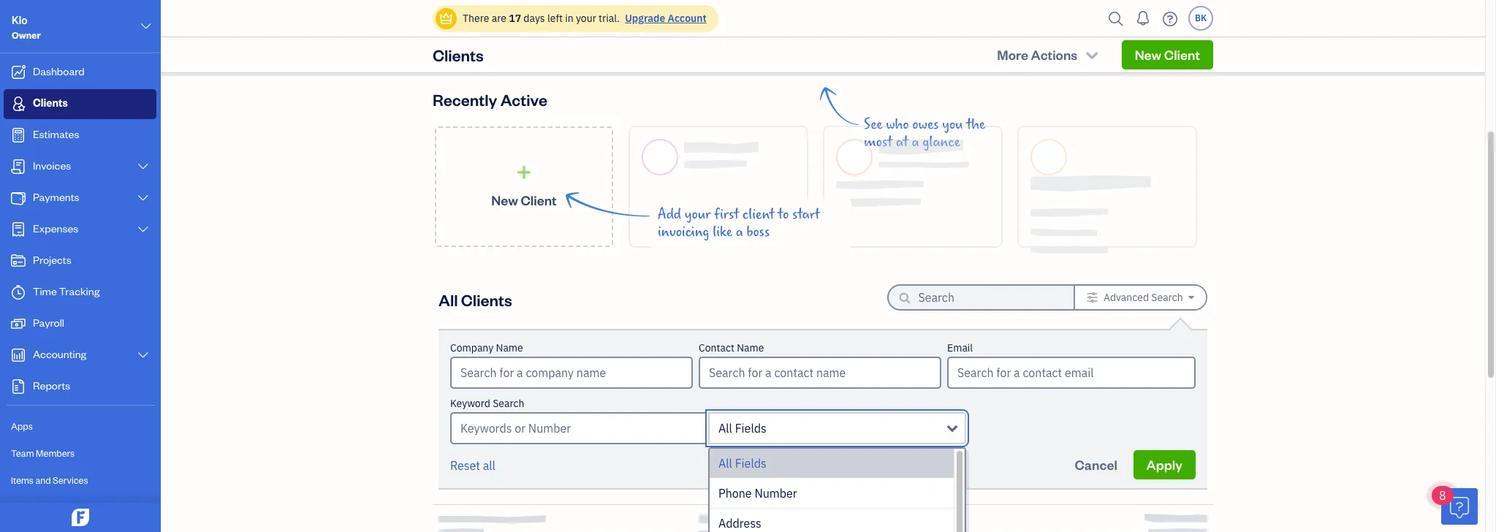 Task type: describe. For each thing, give the bounding box(es) containing it.
all
[[483, 458, 495, 473]]

and
[[35, 474, 51, 486]]

recently active
[[433, 89, 547, 110]]

at
[[896, 134, 908, 151]]

all clients
[[439, 289, 512, 310]]

more
[[997, 46, 1028, 63]]

list box containing all fields
[[710, 449, 965, 532]]

apply
[[1146, 456, 1183, 473]]

fields for list box on the bottom containing all fields
[[735, 456, 767, 471]]

are
[[492, 12, 506, 25]]

time tracking
[[33, 284, 100, 298]]

email
[[947, 341, 973, 354]]

Search for a company name text field
[[452, 358, 691, 387]]

chevron large down image inside "accounting" link
[[136, 349, 150, 361]]

phone number
[[718, 486, 797, 501]]

add your first client to start invoicing like a boss
[[658, 206, 820, 240]]

reports
[[33, 379, 70, 392]]

invoices
[[33, 159, 71, 172]]

contact name
[[699, 341, 764, 354]]

klo
[[12, 13, 27, 27]]

upgrade account link
[[622, 12, 707, 25]]

see who owes you the most at a glance
[[864, 116, 985, 151]]

a inside see who owes you the most at a glance
[[912, 134, 919, 151]]

1 vertical spatial new client
[[491, 191, 557, 208]]

items
[[11, 474, 34, 486]]

in inside $0 in draft
[[1068, 54, 1078, 69]]

apps
[[11, 420, 33, 432]]

expense image
[[10, 222, 27, 237]]

draft
[[1081, 54, 1106, 69]]

keyword search
[[450, 397, 524, 410]]

apps link
[[4, 414, 156, 439]]

team
[[11, 447, 34, 459]]

2 vertical spatial clients
[[461, 289, 512, 310]]

team members link
[[4, 441, 156, 466]]

company name
[[450, 341, 523, 354]]

plus image
[[516, 165, 532, 179]]

All Fields field
[[708, 412, 966, 444]]

1 horizontal spatial new client link
[[1122, 40, 1213, 69]]

actions
[[1031, 46, 1077, 63]]

most
[[864, 134, 892, 151]]

project image
[[10, 254, 27, 268]]

expenses
[[33, 221, 78, 235]]

you
[[942, 116, 963, 133]]

total
[[778, 54, 802, 69]]

phone
[[718, 486, 752, 501]]

1 vertical spatial new
[[491, 191, 518, 208]]

bank connections
[[11, 501, 86, 513]]

trial.
[[599, 12, 620, 25]]

number
[[755, 486, 797, 501]]

bk button
[[1188, 6, 1213, 31]]

account
[[668, 12, 707, 25]]

items and services
[[11, 474, 88, 486]]

reset all
[[450, 458, 495, 473]]

all fields option
[[710, 449, 954, 479]]

more actions button
[[984, 40, 1113, 69]]

more actions
[[997, 46, 1077, 63]]

Keywords or Number text field
[[450, 412, 708, 444]]

there
[[463, 12, 489, 25]]

invoices link
[[4, 152, 156, 182]]

estimates
[[33, 127, 79, 141]]

outstanding
[[805, 54, 868, 69]]

expenses link
[[4, 215, 156, 245]]

payments link
[[4, 183, 156, 213]]

$0 in draft
[[1068, 15, 1106, 69]]

name for company name
[[496, 341, 523, 354]]

owes
[[912, 116, 939, 133]]

$0 overdue
[[538, 15, 580, 69]]

items and services link
[[4, 468, 156, 493]]

klo owner
[[12, 13, 41, 41]]

chevron large down image for payments
[[136, 192, 150, 204]]

client
[[743, 206, 774, 223]]

there are 17 days left in your trial. upgrade account
[[463, 12, 707, 25]]

chevron large down image for invoices
[[136, 161, 150, 172]]

bank
[[11, 501, 32, 513]]

glance
[[922, 134, 960, 151]]

dashboard
[[33, 64, 85, 78]]

see
[[864, 116, 882, 133]]

search for advanced search
[[1151, 291, 1183, 304]]

clients inside main element
[[33, 96, 68, 110]]

accounting
[[33, 347, 86, 361]]

phone number option
[[710, 479, 954, 509]]

payroll
[[33, 316, 64, 330]]

0 vertical spatial client
[[1164, 46, 1200, 63]]

members
[[36, 447, 75, 459]]

all for all fields 'field'
[[718, 421, 732, 436]]

days
[[524, 12, 545, 25]]

add
[[658, 206, 681, 223]]

cancel button
[[1062, 450, 1130, 479]]

like
[[713, 224, 732, 240]]

chevrondown image
[[1084, 48, 1101, 62]]

money image
[[10, 316, 27, 331]]

caretdown image
[[1188, 292, 1194, 303]]

chart image
[[10, 348, 27, 363]]

settings image
[[1086, 292, 1098, 303]]

address option
[[710, 509, 954, 532]]



Task type: vqa. For each thing, say whether or not it's contained in the screenshot.
SAVE button
no



Task type: locate. For each thing, give the bounding box(es) containing it.
1 name from the left
[[496, 341, 523, 354]]

search
[[1151, 291, 1183, 304], [493, 397, 524, 410]]

1 vertical spatial client
[[521, 191, 557, 208]]

name for contact name
[[737, 341, 764, 354]]

client down "go to help" image
[[1164, 46, 1200, 63]]

1 horizontal spatial new client
[[1135, 46, 1200, 63]]

0 vertical spatial search
[[1151, 291, 1183, 304]]

all inside 'field'
[[718, 421, 732, 436]]

name right company
[[496, 341, 523, 354]]

1 vertical spatial chevron large down image
[[136, 192, 150, 204]]

accounting link
[[4, 341, 156, 371]]

invoicing
[[658, 224, 709, 240]]

advanced search
[[1104, 291, 1183, 304]]

all fields for list box on the bottom containing all fields
[[718, 456, 767, 471]]

connections
[[34, 501, 86, 513]]

your left trial.
[[576, 12, 596, 25]]

2 chevron large down image from the top
[[136, 192, 150, 204]]

all fields inside all fields option
[[718, 456, 767, 471]]

search left caretdown image on the bottom right of the page
[[1151, 291, 1183, 304]]

in left draft
[[1068, 54, 1078, 69]]

all fields inside all fields 'field'
[[718, 421, 767, 436]]

dashboard link
[[4, 58, 156, 88]]

services
[[53, 474, 88, 486]]

2 name from the left
[[737, 341, 764, 354]]

a
[[912, 134, 919, 151], [736, 224, 743, 240]]

chevron large down image
[[136, 161, 150, 172], [136, 192, 150, 204], [136, 224, 150, 235]]

new client
[[1135, 46, 1200, 63], [491, 191, 557, 208]]

bk
[[1195, 12, 1207, 23]]

notifications image
[[1131, 4, 1155, 33]]

clients link
[[4, 89, 156, 119]]

your
[[576, 12, 596, 25], [685, 206, 711, 223]]

1 $0 from the left
[[542, 15, 576, 49]]

all for list box on the bottom containing all fields
[[718, 456, 732, 471]]

start
[[792, 206, 820, 223]]

fields inside 'field'
[[735, 421, 767, 436]]

client image
[[10, 96, 27, 111]]

active
[[500, 89, 547, 110]]

freshbooks image
[[69, 509, 92, 526]]

0 vertical spatial chevron large down image
[[136, 161, 150, 172]]

a right like
[[736, 224, 743, 240]]

0 horizontal spatial client
[[521, 191, 557, 208]]

name
[[496, 341, 523, 354], [737, 341, 764, 354]]

bank connections link
[[4, 495, 156, 520]]

cancel
[[1075, 456, 1117, 473]]

1 vertical spatial fields
[[735, 456, 767, 471]]

0 vertical spatial all
[[439, 289, 458, 310]]

new down notifications icon at top right
[[1135, 46, 1161, 63]]

$0 up overdue
[[542, 15, 576, 49]]

0 vertical spatial new
[[1135, 46, 1161, 63]]

chevron large down image down invoices link
[[136, 192, 150, 204]]

chevron large down image inside expenses link
[[136, 224, 150, 235]]

17
[[509, 12, 521, 25]]

client
[[1164, 46, 1200, 63], [521, 191, 557, 208]]

go to help image
[[1158, 8, 1182, 30]]

1 horizontal spatial name
[[737, 341, 764, 354]]

1 vertical spatial your
[[685, 206, 711, 223]]

0 vertical spatial fields
[[735, 421, 767, 436]]

a right at
[[912, 134, 919, 151]]

chevron large down image down estimates link
[[136, 161, 150, 172]]

new client down "go to help" image
[[1135, 46, 1200, 63]]

search for keyword search
[[493, 397, 524, 410]]

0 vertical spatial chevron large down image
[[139, 18, 153, 35]]

2 fields from the top
[[735, 456, 767, 471]]

3 chevron large down image from the top
[[136, 224, 150, 235]]

first
[[714, 206, 739, 223]]

2 all fields from the top
[[718, 456, 767, 471]]

contact
[[699, 341, 734, 354]]

estimate image
[[10, 128, 27, 143]]

0 vertical spatial new client
[[1135, 46, 1200, 63]]

0 vertical spatial all fields
[[718, 421, 767, 436]]

Search text field
[[918, 286, 1050, 309]]

address
[[718, 516, 761, 531]]

1 vertical spatial search
[[493, 397, 524, 410]]

reset
[[450, 458, 480, 473]]

all fields for all fields 'field'
[[718, 421, 767, 436]]

client down plus icon
[[521, 191, 557, 208]]

$0 up the outstanding
[[806, 15, 840, 49]]

who
[[886, 116, 909, 133]]

new client link
[[1122, 40, 1213, 69], [435, 126, 613, 247]]

1 chevron large down image from the top
[[136, 161, 150, 172]]

invoice image
[[10, 159, 27, 174]]

2 vertical spatial all
[[718, 456, 732, 471]]

0 horizontal spatial search
[[493, 397, 524, 410]]

chevron large down image
[[139, 18, 153, 35], [136, 349, 150, 361]]

$0 total outstanding
[[778, 15, 868, 69]]

$0 inside $0 overdue
[[542, 15, 576, 49]]

timer image
[[10, 285, 27, 300]]

$0 inside $0 total outstanding
[[806, 15, 840, 49]]

0 horizontal spatial new client
[[491, 191, 557, 208]]

recently
[[433, 89, 497, 110]]

3 $0 from the left
[[1070, 15, 1104, 49]]

0 vertical spatial in
[[565, 12, 573, 25]]

resource center badge image
[[1441, 488, 1478, 525]]

1 vertical spatial clients
[[33, 96, 68, 110]]

chevron large down image inside payments link
[[136, 192, 150, 204]]

to
[[778, 206, 789, 223]]

1 vertical spatial chevron large down image
[[136, 349, 150, 361]]

advanced search button
[[1075, 286, 1206, 309]]

payments
[[33, 190, 79, 204]]

the
[[966, 116, 985, 133]]

$0 inside $0 in draft
[[1070, 15, 1104, 49]]

$0 for $0 total outstanding
[[806, 15, 840, 49]]

0 horizontal spatial new
[[491, 191, 518, 208]]

payroll link
[[4, 309, 156, 339]]

$0 for $0 in draft
[[1070, 15, 1104, 49]]

a inside add your first client to start invoicing like a boss
[[736, 224, 743, 240]]

0 horizontal spatial a
[[736, 224, 743, 240]]

in
[[565, 12, 573, 25], [1068, 54, 1078, 69]]

new client down plus icon
[[491, 191, 557, 208]]

1 horizontal spatial client
[[1164, 46, 1200, 63]]

overdue
[[538, 54, 580, 69]]

your up invoicing at the top of page
[[685, 206, 711, 223]]

0 horizontal spatial name
[[496, 341, 523, 354]]

tracking
[[59, 284, 100, 298]]

fields for all fields 'field'
[[735, 421, 767, 436]]

2 horizontal spatial $0
[[1070, 15, 1104, 49]]

upgrade
[[625, 12, 665, 25]]

$0 for $0 overdue
[[542, 15, 576, 49]]

estimates link
[[4, 121, 156, 151]]

advanced
[[1104, 291, 1149, 304]]

0 horizontal spatial your
[[576, 12, 596, 25]]

1 fields from the top
[[735, 421, 767, 436]]

projects link
[[4, 246, 156, 276]]

all
[[439, 289, 458, 310], [718, 421, 732, 436], [718, 456, 732, 471]]

clients up estimates
[[33, 96, 68, 110]]

0 vertical spatial new client link
[[1122, 40, 1213, 69]]

apply button
[[1133, 450, 1196, 479]]

search right the 'keyword'
[[493, 397, 524, 410]]

clients
[[433, 45, 484, 65], [33, 96, 68, 110], [461, 289, 512, 310]]

new
[[1135, 46, 1161, 63], [491, 191, 518, 208]]

main element
[[0, 0, 208, 532]]

Search for a contact name text field
[[700, 358, 940, 387]]

1 vertical spatial new client link
[[435, 126, 613, 247]]

team members
[[11, 447, 75, 459]]

payment image
[[10, 191, 27, 205]]

boss
[[747, 224, 770, 240]]

report image
[[10, 379, 27, 394]]

name right contact
[[737, 341, 764, 354]]

0 vertical spatial clients
[[433, 45, 484, 65]]

in right left
[[565, 12, 573, 25]]

1 vertical spatial all
[[718, 421, 732, 436]]

keyword
[[450, 397, 490, 410]]

search image
[[1104, 8, 1128, 30]]

0 vertical spatial a
[[912, 134, 919, 151]]

0 horizontal spatial in
[[565, 12, 573, 25]]

reset all button
[[450, 457, 495, 474]]

dashboard image
[[10, 65, 27, 80]]

your inside add your first client to start invoicing like a boss
[[685, 206, 711, 223]]

reports link
[[4, 372, 156, 402]]

1 horizontal spatial new
[[1135, 46, 1161, 63]]

Search for a contact email text field
[[949, 358, 1194, 387]]

1 vertical spatial a
[[736, 224, 743, 240]]

1 all fields from the top
[[718, 421, 767, 436]]

$0 up draft
[[1070, 15, 1104, 49]]

8
[[1439, 488, 1446, 503]]

left
[[547, 12, 563, 25]]

1 horizontal spatial search
[[1151, 291, 1183, 304]]

list box
[[710, 449, 965, 532]]

0 horizontal spatial $0
[[542, 15, 576, 49]]

clients up company name
[[461, 289, 512, 310]]

all fields
[[718, 421, 767, 436], [718, 456, 767, 471]]

chevron large down image inside invoices link
[[136, 161, 150, 172]]

all inside option
[[718, 456, 732, 471]]

time tracking link
[[4, 278, 156, 308]]

projects
[[33, 253, 71, 267]]

0 horizontal spatial new client link
[[435, 126, 613, 247]]

new down plus icon
[[491, 191, 518, 208]]

time
[[33, 284, 57, 298]]

crown image
[[439, 11, 454, 26]]

fields inside option
[[735, 456, 767, 471]]

1 vertical spatial in
[[1068, 54, 1078, 69]]

0 vertical spatial your
[[576, 12, 596, 25]]

clients down crown image
[[433, 45, 484, 65]]

1 horizontal spatial in
[[1068, 54, 1078, 69]]

2 $0 from the left
[[806, 15, 840, 49]]

1 vertical spatial all fields
[[718, 456, 767, 471]]

1 horizontal spatial your
[[685, 206, 711, 223]]

2 vertical spatial chevron large down image
[[136, 224, 150, 235]]

chevron large down image down payments link
[[136, 224, 150, 235]]

search inside the advanced search dropdown button
[[1151, 291, 1183, 304]]

1 horizontal spatial a
[[912, 134, 919, 151]]

1 horizontal spatial $0
[[806, 15, 840, 49]]

chevron large down image for expenses
[[136, 224, 150, 235]]



